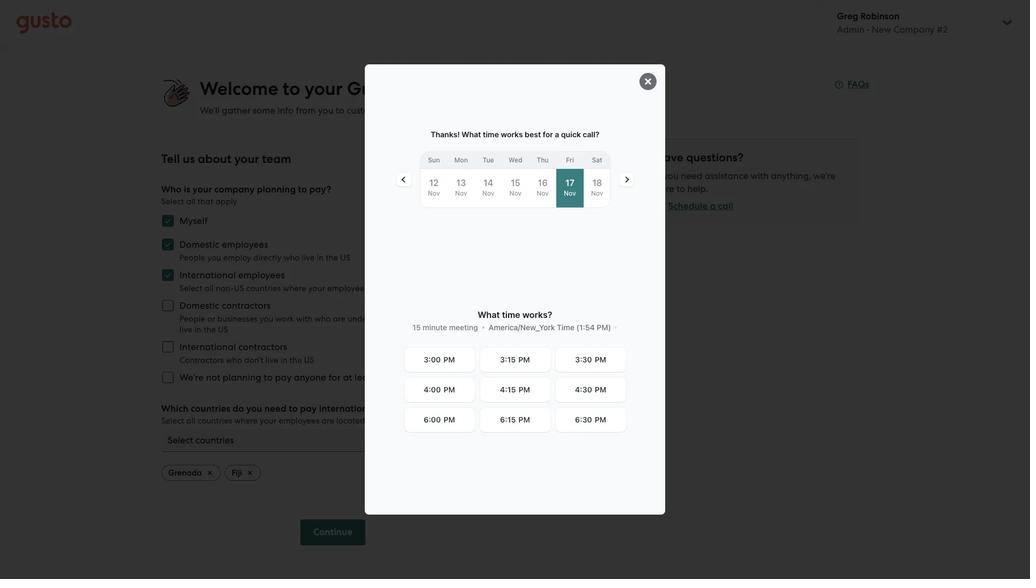 Task type: locate. For each thing, give the bounding box(es) containing it.
specific
[[426, 314, 454, 324]]

in up "select all non-us countries where your employees are located"
[[317, 253, 324, 263]]

all inside who is your company planning to pay? select all that apply
[[186, 197, 196, 207]]

you right if
[[663, 171, 679, 181]]

to right here
[[676, 183, 685, 194]]

grenada link
[[161, 465, 220, 481]]

least
[[355, 372, 376, 383]]

your up that
[[193, 184, 212, 195]]

0 vertical spatial planning
[[257, 184, 296, 195]]

the up "select all non-us countries where your employees are located"
[[326, 253, 338, 263]]

all down 'which'
[[186, 416, 196, 426]]

continue
[[313, 527, 353, 538]]

2 vertical spatial live
[[266, 356, 278, 365]]

employ
[[223, 253, 251, 263]]

1 vertical spatial the
[[203, 325, 216, 335]]

all down is
[[186, 197, 196, 207]]

0 horizontal spatial pay
[[275, 372, 292, 383]]

domestic up or
[[179, 300, 219, 311]]

0 vertical spatial people
[[179, 253, 205, 263]]

1 horizontal spatial the
[[290, 356, 302, 365]]

customize
[[347, 105, 389, 116]]

2 horizontal spatial the
[[326, 253, 338, 263]]

international contractors
[[179, 342, 287, 352]]

schedule
[[668, 201, 708, 212]]

1 horizontal spatial in
[[281, 356, 287, 365]]

1 vertical spatial for
[[329, 372, 341, 383]]

0 vertical spatial are
[[370, 284, 383, 293]]

if
[[655, 171, 661, 181]]

anyone
[[294, 372, 326, 383]]

where
[[283, 284, 306, 293], [234, 416, 258, 426]]

0 vertical spatial all
[[186, 197, 196, 207]]

your down we're not planning to pay anyone for at least 3 months
[[260, 416, 277, 426]]

your up people or businesses you work with who are under contract for a specific project, who live in the us
[[308, 284, 325, 293]]

not
[[206, 372, 220, 383]]

people inside people or businesses you work with who are under contract for a specific project, who live in the us
[[179, 314, 205, 324]]

1 vertical spatial contractors
[[238, 342, 287, 352]]

2 vertical spatial select
[[161, 416, 184, 426]]

a inside people or businesses you work with who are under contract for a specific project, who live in the us
[[418, 314, 424, 324]]

1 vertical spatial countries
[[191, 403, 230, 415]]

Domestic contractors checkbox
[[156, 294, 179, 318]]

live up international contractors checkbox
[[179, 325, 192, 335]]

home image
[[16, 12, 72, 34]]

the
[[326, 253, 338, 263], [203, 325, 216, 335], [290, 356, 302, 365]]

2 vertical spatial in
[[281, 356, 287, 365]]

2 domestic from the top
[[179, 300, 219, 311]]

1 vertical spatial domestic
[[179, 300, 219, 311]]

employees up employ
[[222, 239, 268, 250]]

a
[[710, 201, 716, 212], [418, 314, 424, 324]]

contractors up 'businesses'
[[222, 300, 271, 311]]

1 horizontal spatial where
[[283, 284, 306, 293]]

are left located
[[370, 284, 383, 293]]

the inside people or businesses you work with who are under contract for a specific project, who live in the us
[[203, 325, 216, 335]]

need right 'do'
[[265, 403, 287, 415]]

1 horizontal spatial a
[[710, 201, 716, 212]]

2 vertical spatial all
[[186, 416, 196, 426]]

1 horizontal spatial for
[[406, 314, 416, 324]]

need inside which countries do you need to pay international employees in? select all countries where your employees are located.
[[265, 403, 287, 415]]

people you employ directly who live in the us
[[179, 253, 350, 263]]

domestic for domestic contractors
[[179, 300, 219, 311]]

select up domestic contractors checkbox
[[179, 284, 202, 293]]

that
[[198, 197, 213, 207]]

1 vertical spatial people
[[179, 314, 205, 324]]

1 vertical spatial a
[[418, 314, 424, 324]]

all left non-
[[204, 284, 214, 293]]

0 vertical spatial where
[[283, 284, 306, 293]]

people for domestic employees
[[179, 253, 205, 263]]

0 vertical spatial international
[[179, 270, 236, 281]]

who
[[161, 184, 182, 195]]

1 vertical spatial pay
[[300, 403, 317, 415]]

1 vertical spatial international
[[179, 342, 236, 352]]

with
[[751, 171, 769, 181], [296, 314, 312, 324]]

2 people from the top
[[179, 314, 205, 324]]

with left anything,
[[751, 171, 769, 181]]

domestic down myself at the left of page
[[179, 239, 219, 250]]

with inside if you need assistance with anything, we're here to help.
[[751, 171, 769, 181]]

0 vertical spatial a
[[710, 201, 716, 212]]

International contractors checkbox
[[156, 335, 179, 359]]

with right work
[[296, 314, 312, 324]]

in up contractors
[[194, 325, 201, 335]]

1 vertical spatial where
[[234, 416, 258, 426]]

contractors up don't at the left bottom of the page
[[238, 342, 287, 352]]

you left work
[[260, 314, 273, 324]]

countries down not
[[198, 416, 232, 426]]

are inside which countries do you need to pay international employees in? select all countries where your employees are located.
[[322, 416, 334, 426]]

we're not planning to pay anyone for at least 3 months
[[179, 372, 418, 383]]

0 horizontal spatial need
[[265, 403, 287, 415]]

a left specific
[[418, 314, 424, 324]]

have
[[655, 151, 683, 165]]

where up work
[[283, 284, 306, 293]]

in inside people or businesses you work with who are under contract for a specific project, who live in the us
[[194, 325, 201, 335]]

info
[[278, 105, 294, 116]]

for left at at the bottom left of page
[[329, 372, 341, 383]]

to inside if you need assistance with anything, we're here to help.
[[676, 183, 685, 194]]

to inside who is your company planning to pay? select all that apply
[[298, 184, 307, 195]]

0 horizontal spatial live
[[179, 325, 192, 335]]

assistance
[[705, 171, 748, 181]]

0 vertical spatial need
[[681, 171, 703, 181]]

people up international employees checkbox
[[179, 253, 205, 263]]

pay down anyone
[[300, 403, 317, 415]]

to left "pay?"
[[298, 184, 307, 195]]

about
[[198, 152, 231, 166]]

select inside which countries do you need to pay international employees in? select all countries where your employees are located.
[[161, 416, 184, 426]]

1 horizontal spatial live
[[266, 356, 278, 365]]

you down domestic employees
[[207, 253, 221, 263]]

planning down team
[[257, 184, 296, 195]]

select
[[161, 197, 184, 207], [179, 284, 202, 293], [161, 416, 184, 426]]

2 vertical spatial are
[[322, 416, 334, 426]]

0 horizontal spatial in
[[194, 325, 201, 335]]

you right from
[[318, 105, 333, 116]]

who
[[284, 253, 300, 263], [315, 314, 331, 324], [487, 314, 503, 324], [226, 356, 242, 365]]

domestic
[[179, 239, 219, 250], [179, 300, 219, 311]]

1 vertical spatial are
[[333, 314, 345, 324]]

0 vertical spatial live
[[302, 253, 315, 263]]

International employees checkbox
[[156, 263, 179, 287]]

anything,
[[771, 171, 811, 181]]

employees
[[222, 239, 268, 250], [238, 270, 285, 281], [327, 284, 368, 293], [378, 403, 425, 415], [279, 416, 319, 426]]

live up "select all non-us countries where your employees are located"
[[302, 253, 315, 263]]

myself
[[179, 216, 208, 226]]

0 vertical spatial with
[[751, 171, 769, 181]]

select down who
[[161, 197, 184, 207]]

the down or
[[203, 325, 216, 335]]

0 horizontal spatial with
[[296, 314, 312, 324]]

are left under
[[333, 314, 345, 324]]

planning
[[257, 184, 296, 195], [223, 372, 261, 383]]

countries down people you employ directly who live in the us
[[246, 284, 281, 293]]

for right contract
[[406, 314, 416, 324]]

are down international at the left bottom of page
[[322, 416, 334, 426]]

schedule a call button
[[655, 200, 733, 213]]

we'll
[[200, 105, 220, 116]]

help.
[[687, 183, 708, 194]]

gusto
[[347, 78, 397, 100]]

0 vertical spatial domestic
[[179, 239, 219, 250]]

planning down contractors who don't live in the us
[[223, 372, 261, 383]]

0 vertical spatial the
[[326, 253, 338, 263]]

2 vertical spatial the
[[290, 356, 302, 365]]

in
[[317, 253, 324, 263], [194, 325, 201, 335], [281, 356, 287, 365]]

you inside welcome to your gusto account we'll gather some info from you to customize your setup experience.
[[318, 105, 333, 116]]

1 horizontal spatial need
[[681, 171, 703, 181]]

select inside who is your company planning to pay? select all that apply
[[161, 197, 184, 207]]

a left call
[[710, 201, 716, 212]]

select down 'which'
[[161, 416, 184, 426]]

to down we're not planning to pay anyone for at least 3 months
[[289, 403, 298, 415]]

international
[[179, 270, 236, 281], [179, 342, 236, 352]]

1 horizontal spatial pay
[[300, 403, 317, 415]]

do
[[233, 403, 244, 415]]

need
[[681, 171, 703, 181], [265, 403, 287, 415]]

2 international from the top
[[179, 342, 236, 352]]

international up non-
[[179, 270, 236, 281]]

We're not planning to pay anyone for at least 3 months checkbox
[[156, 366, 179, 390]]

don't
[[244, 356, 263, 365]]

where inside which countries do you need to pay international employees in? select all countries where your employees are located.
[[234, 416, 258, 426]]

people left or
[[179, 314, 205, 324]]

employees down people you employ directly who live in the us
[[238, 270, 285, 281]]

0 vertical spatial in
[[317, 253, 324, 263]]

under
[[348, 314, 370, 324]]

live right don't at the left bottom of the page
[[266, 356, 278, 365]]

you right 'do'
[[246, 403, 262, 415]]

from
[[296, 105, 316, 116]]

1 vertical spatial need
[[265, 403, 287, 415]]

countries left 'do'
[[191, 403, 230, 415]]

2 horizontal spatial in
[[317, 253, 324, 263]]

international for international employees
[[179, 270, 236, 281]]

0 vertical spatial contractors
[[222, 300, 271, 311]]

your
[[305, 78, 343, 100], [391, 105, 410, 116], [234, 152, 259, 166], [193, 184, 212, 195], [308, 284, 325, 293], [260, 416, 277, 426]]

international up contractors
[[179, 342, 236, 352]]

Myself checkbox
[[156, 209, 179, 233]]

1 vertical spatial live
[[179, 325, 192, 335]]

us
[[340, 253, 350, 263], [234, 284, 244, 293], [218, 325, 228, 335], [304, 356, 314, 365]]

countries
[[246, 284, 281, 293], [191, 403, 230, 415], [198, 416, 232, 426]]

which countries do you need to pay international employees in? select all countries where your employees are located.
[[161, 403, 440, 426]]

you
[[318, 105, 333, 116], [663, 171, 679, 181], [207, 253, 221, 263], [260, 314, 273, 324], [246, 403, 262, 415]]

for
[[406, 314, 416, 324], [329, 372, 341, 383]]

1 international from the top
[[179, 270, 236, 281]]

in up we're not planning to pay anyone for at least 3 months
[[281, 356, 287, 365]]

pay left anyone
[[275, 372, 292, 383]]

employees up under
[[327, 284, 368, 293]]

0 horizontal spatial the
[[203, 325, 216, 335]]

1 vertical spatial with
[[296, 314, 312, 324]]

0 horizontal spatial where
[[234, 416, 258, 426]]

live
[[302, 253, 315, 263], [179, 325, 192, 335], [266, 356, 278, 365]]

your inside which countries do you need to pay international employees in? select all countries where your employees are located.
[[260, 416, 277, 426]]

to
[[283, 78, 300, 100], [336, 105, 344, 116], [676, 183, 685, 194], [298, 184, 307, 195], [264, 372, 273, 383], [289, 403, 298, 415]]

where down 'do'
[[234, 416, 258, 426]]

if you need assistance with anything, we're here to help.
[[655, 171, 836, 194]]

are
[[370, 284, 383, 293], [333, 314, 345, 324], [322, 416, 334, 426]]

2 horizontal spatial live
[[302, 253, 315, 263]]

1 domestic from the top
[[179, 239, 219, 250]]

1 vertical spatial in
[[194, 325, 201, 335]]

are inside people or businesses you work with who are under contract for a specific project, who live in the us
[[333, 314, 345, 324]]

1 people from the top
[[179, 253, 205, 263]]

Domestic employees checkbox
[[156, 233, 179, 256]]

1 horizontal spatial with
[[751, 171, 769, 181]]

the up we're not planning to pay anyone for at least 3 months
[[290, 356, 302, 365]]

0 horizontal spatial a
[[418, 314, 424, 324]]

domestic contractors
[[179, 300, 271, 311]]

0 vertical spatial for
[[406, 314, 416, 324]]

0 vertical spatial select
[[161, 197, 184, 207]]

need up help.
[[681, 171, 703, 181]]

in?
[[427, 403, 440, 415]]



Task type: vqa. For each thing, say whether or not it's contained in the screenshot.
first employee from right
no



Task type: describe. For each thing, give the bounding box(es) containing it.
domestic for domestic employees
[[179, 239, 219, 250]]

account menu element
[[823, 0, 1014, 46]]

which
[[161, 403, 188, 415]]

with inside people or businesses you work with who are under contract for a specific project, who live in the us
[[296, 314, 312, 324]]

at
[[343, 372, 352, 383]]

2 vertical spatial countries
[[198, 416, 232, 426]]

need inside if you need assistance with anything, we're here to help.
[[681, 171, 703, 181]]

people for domestic contractors
[[179, 314, 205, 324]]

to left customize
[[336, 105, 344, 116]]

located.
[[336, 416, 367, 426]]

your left team
[[234, 152, 259, 166]]

contractors who don't live in the us
[[179, 356, 314, 365]]

you inside people or businesses you work with who are under contract for a specific project, who live in the us
[[260, 314, 273, 324]]

company
[[214, 184, 255, 195]]

3
[[378, 372, 383, 383]]

who is your company planning to pay? select all that apply
[[161, 184, 331, 207]]

pay inside which countries do you need to pay international employees in? select all countries where your employees are located.
[[300, 403, 317, 415]]

directly
[[253, 253, 281, 263]]

us inside people or businesses you work with who are under contract for a specific project, who live in the us
[[218, 325, 228, 335]]

select all non-us countries where your employees are located
[[179, 284, 414, 293]]

non-
[[216, 284, 234, 293]]

faqs
[[848, 79, 869, 90]]

to up info
[[283, 78, 300, 100]]

pay?
[[309, 184, 331, 195]]

is
[[184, 184, 190, 195]]

domestic employees
[[179, 239, 268, 250]]

months
[[385, 372, 418, 383]]

or
[[207, 314, 215, 324]]

tell
[[161, 152, 180, 166]]

planning inside who is your company planning to pay? select all that apply
[[257, 184, 296, 195]]

fiji
[[232, 468, 242, 478]]

who right directly
[[284, 253, 300, 263]]

contract
[[372, 314, 404, 324]]

welcome
[[200, 78, 278, 100]]

contractors
[[179, 356, 224, 365]]

setup
[[412, 105, 435, 116]]

here
[[655, 183, 674, 194]]

who right project,
[[487, 314, 503, 324]]

your inside who is your company planning to pay? select all that apply
[[193, 184, 212, 195]]

faqs button
[[835, 78, 869, 91]]

all inside which countries do you need to pay international employees in? select all countries where your employees are located.
[[186, 416, 196, 426]]

schedule a call
[[668, 201, 733, 212]]

a inside button
[[710, 201, 716, 212]]

project,
[[456, 314, 485, 324]]

1 vertical spatial planning
[[223, 372, 261, 383]]

live inside people or businesses you work with who are under contract for a specific project, who live in the us
[[179, 325, 192, 335]]

account
[[402, 78, 469, 100]]

welcome to your gusto account we'll gather some info from you to customize your setup experience.
[[200, 78, 486, 116]]

contractors for domestic contractors
[[222, 300, 271, 311]]

fiji link
[[225, 465, 261, 481]]

employees down we're not planning to pay anyone for at least 3 months
[[279, 416, 319, 426]]

businesses
[[217, 314, 258, 324]]

who down international contractors
[[226, 356, 242, 365]]

team
[[262, 152, 291, 166]]

you inside if you need assistance with anything, we're here to help.
[[663, 171, 679, 181]]

0 horizontal spatial for
[[329, 372, 341, 383]]

questions?
[[686, 151, 744, 165]]

located
[[385, 284, 414, 293]]

tell us about your team
[[161, 152, 291, 166]]

grenada
[[168, 468, 202, 478]]

some
[[253, 105, 275, 116]]

international employees
[[179, 270, 285, 281]]

1 vertical spatial select
[[179, 284, 202, 293]]

your up from
[[305, 78, 343, 100]]

people or businesses you work with who are under contract for a specific project, who live in the us
[[179, 314, 503, 335]]

call
[[718, 201, 733, 212]]

have questions?
[[655, 151, 744, 165]]

to down contractors who don't live in the us
[[264, 372, 273, 383]]

continue button
[[300, 520, 365, 546]]

employees down months
[[378, 403, 425, 415]]

international
[[319, 403, 376, 415]]

you inside which countries do you need to pay international employees in? select all countries where your employees are located.
[[246, 403, 262, 415]]

we're
[[179, 372, 204, 383]]

apply
[[216, 197, 237, 207]]

contractors for international contractors
[[238, 342, 287, 352]]

0 vertical spatial countries
[[246, 284, 281, 293]]

1 vertical spatial all
[[204, 284, 214, 293]]

us
[[183, 152, 195, 166]]

0 vertical spatial pay
[[275, 372, 292, 383]]

for inside people or businesses you work with who are under contract for a specific project, who live in the us
[[406, 314, 416, 324]]

your left the setup
[[391, 105, 410, 116]]

international for international contractors
[[179, 342, 236, 352]]

to inside which countries do you need to pay international employees in? select all countries where your employees are located.
[[289, 403, 298, 415]]

work
[[276, 314, 294, 324]]

experience.
[[437, 105, 486, 116]]

who left under
[[315, 314, 331, 324]]

we're
[[813, 171, 836, 181]]

gather
[[222, 105, 250, 116]]



